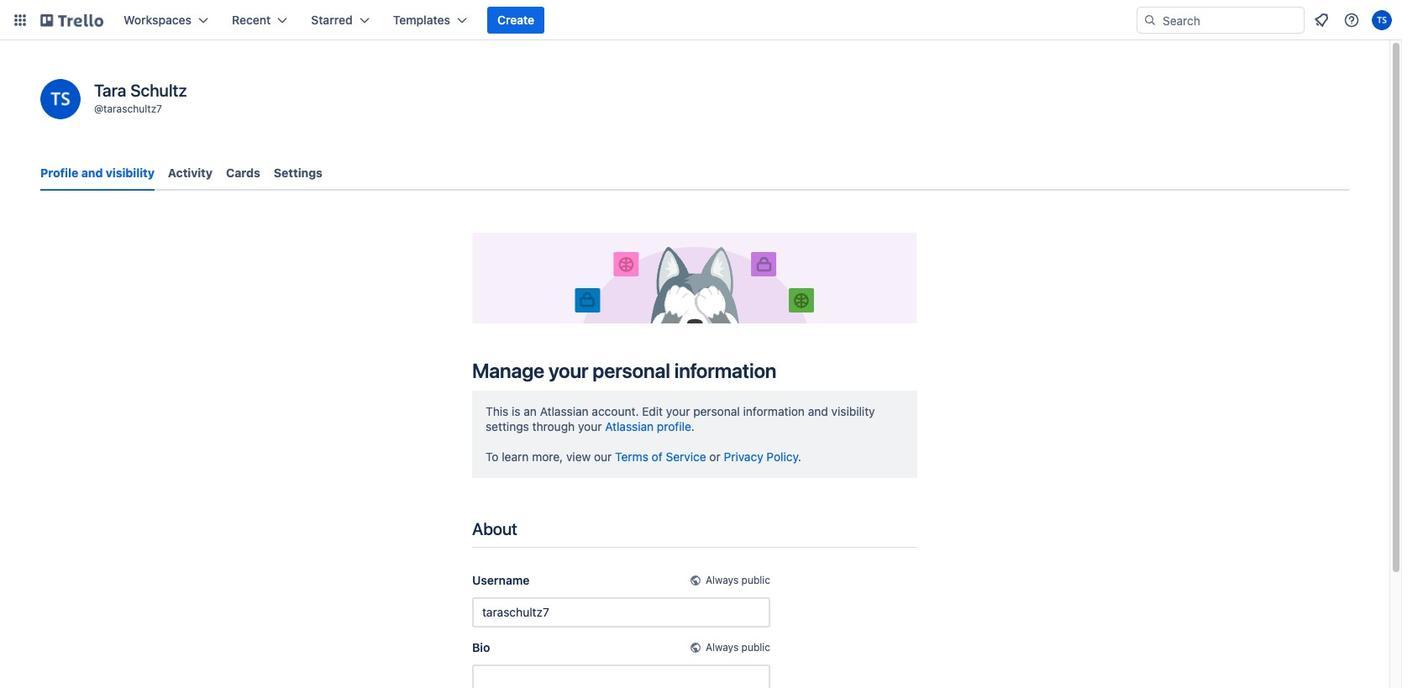 Task type: vqa. For each thing, say whether or not it's contained in the screenshot.
the rightmost the "."
yes



Task type: describe. For each thing, give the bounding box(es) containing it.
edit
[[642, 404, 663, 418]]

workspaces button
[[113, 7, 218, 34]]

activity
[[168, 166, 213, 180]]

more,
[[532, 449, 563, 464]]

1 vertical spatial your
[[666, 404, 690, 418]]

tara
[[94, 81, 126, 100]]

always for bio
[[706, 641, 739, 653]]

public for username
[[742, 574, 770, 586]]

always for username
[[706, 574, 739, 586]]

cards
[[226, 166, 260, 180]]

. to learn more, view our
[[486, 419, 695, 464]]

tara schultz @ taraschultz7
[[94, 81, 187, 115]]

recent
[[232, 13, 271, 27]]

2 vertical spatial your
[[578, 419, 602, 433]]

primary element
[[0, 0, 1402, 40]]

this
[[486, 404, 509, 418]]

manage your personal information
[[472, 359, 777, 382]]

@
[[94, 103, 103, 115]]

terms of service or privacy policy .
[[615, 449, 801, 464]]

settings link
[[274, 158, 323, 188]]

learn
[[502, 449, 529, 464]]

Bio text field
[[472, 664, 770, 688]]

1 horizontal spatial .
[[798, 449, 801, 464]]

service
[[666, 449, 706, 464]]

starred
[[311, 13, 353, 27]]

public for bio
[[742, 641, 770, 653]]

to
[[486, 449, 499, 464]]

1 vertical spatial tara schultz (taraschultz7) image
[[40, 79, 81, 119]]

templates
[[393, 13, 450, 27]]

profile and visibility
[[40, 166, 155, 180]]

username
[[472, 573, 530, 587]]

0 vertical spatial and
[[81, 166, 103, 180]]

policy
[[767, 449, 798, 464]]

Username text field
[[472, 597, 770, 627]]

0 horizontal spatial personal
[[593, 359, 670, 382]]

terms
[[615, 449, 649, 464]]

cards link
[[226, 158, 260, 188]]

search image
[[1143, 13, 1157, 27]]

settings
[[486, 419, 529, 433]]

. inside . to learn more, view our
[[691, 419, 695, 433]]

taraschultz7
[[103, 103, 162, 115]]

personal inside this is an atlassian account. edit your personal information and visibility settings through your
[[693, 404, 740, 418]]

Search field
[[1157, 8, 1304, 33]]

open information menu image
[[1343, 12, 1360, 29]]

always public for username
[[706, 574, 770, 586]]

starred button
[[301, 7, 380, 34]]

create
[[497, 13, 535, 27]]

0 notifications image
[[1312, 10, 1332, 30]]

0 vertical spatial your
[[549, 359, 588, 382]]

settings
[[274, 166, 323, 180]]



Task type: locate. For each thing, give the bounding box(es) containing it.
0 vertical spatial tara schultz (taraschultz7) image
[[1372, 10, 1392, 30]]

. right privacy
[[798, 449, 801, 464]]

atlassian up through
[[540, 404, 589, 418]]

0 horizontal spatial and
[[81, 166, 103, 180]]

tara schultz (taraschultz7) image right open information menu icon
[[1372, 10, 1392, 30]]

atlassian down account.
[[605, 419, 654, 433]]

1 horizontal spatial tara schultz (taraschultz7) image
[[1372, 10, 1392, 30]]

2 public from the top
[[742, 641, 770, 653]]

your
[[549, 359, 588, 382], [666, 404, 690, 418], [578, 419, 602, 433]]

visibility inside this is an atlassian account. edit your personal information and visibility settings through your
[[831, 404, 875, 418]]

your down account.
[[578, 419, 602, 433]]

1 horizontal spatial visibility
[[831, 404, 875, 418]]

.
[[691, 419, 695, 433], [798, 449, 801, 464]]

0 horizontal spatial tara schultz (taraschultz7) image
[[40, 79, 81, 119]]

privacy
[[724, 449, 763, 464]]

0 horizontal spatial atlassian
[[540, 404, 589, 418]]

1 vertical spatial public
[[742, 641, 770, 653]]

profile and visibility link
[[40, 158, 155, 191]]

0 vertical spatial public
[[742, 574, 770, 586]]

0 vertical spatial atlassian
[[540, 404, 589, 418]]

account.
[[592, 404, 639, 418]]

. up service
[[691, 419, 695, 433]]

1 vertical spatial and
[[808, 404, 828, 418]]

this is an atlassian account. edit your personal information and visibility settings through your
[[486, 404, 875, 433]]

workspaces
[[124, 13, 192, 27]]

1 public from the top
[[742, 574, 770, 586]]

activity link
[[168, 158, 213, 188]]

0 vertical spatial personal
[[593, 359, 670, 382]]

and inside this is an atlassian account. edit your personal information and visibility settings through your
[[808, 404, 828, 418]]

bio
[[472, 640, 490, 654]]

tara schultz (taraschultz7) image left @
[[40, 79, 81, 119]]

always public for bio
[[706, 641, 770, 653]]

always public
[[706, 574, 770, 586], [706, 641, 770, 653]]

1 vertical spatial information
[[743, 404, 805, 418]]

templates button
[[383, 7, 477, 34]]

your up through
[[549, 359, 588, 382]]

information
[[674, 359, 777, 382], [743, 404, 805, 418]]

your up profile at the left of the page
[[666, 404, 690, 418]]

back to home image
[[40, 7, 103, 34]]

our
[[594, 449, 612, 464]]

manage
[[472, 359, 544, 382]]

1 horizontal spatial personal
[[693, 404, 740, 418]]

through
[[532, 419, 575, 433]]

visibility
[[106, 166, 155, 180], [831, 404, 875, 418]]

0 vertical spatial .
[[691, 419, 695, 433]]

personal up account.
[[593, 359, 670, 382]]

or
[[709, 449, 721, 464]]

1 vertical spatial atlassian
[[605, 419, 654, 433]]

create button
[[487, 7, 545, 34]]

profile
[[657, 419, 691, 433]]

1 vertical spatial always
[[706, 641, 739, 653]]

1 vertical spatial visibility
[[831, 404, 875, 418]]

0 vertical spatial always public
[[706, 574, 770, 586]]

tara schultz (taraschultz7) image
[[1372, 10, 1392, 30], [40, 79, 81, 119]]

recent button
[[222, 7, 298, 34]]

public
[[742, 574, 770, 586], [742, 641, 770, 653]]

1 horizontal spatial atlassian
[[605, 419, 654, 433]]

information up this is an atlassian account. edit your personal information and visibility settings through your
[[674, 359, 777, 382]]

1 horizontal spatial and
[[808, 404, 828, 418]]

0 vertical spatial information
[[674, 359, 777, 382]]

and
[[81, 166, 103, 180], [808, 404, 828, 418]]

information up policy
[[743, 404, 805, 418]]

atlassian inside this is an atlassian account. edit your personal information and visibility settings through your
[[540, 404, 589, 418]]

privacy policy link
[[724, 449, 798, 464]]

0 horizontal spatial visibility
[[106, 166, 155, 180]]

about
[[472, 519, 517, 538]]

atlassian profile
[[605, 419, 691, 433]]

information inside this is an atlassian account. edit your personal information and visibility settings through your
[[743, 404, 805, 418]]

is
[[512, 404, 521, 418]]

atlassian
[[540, 404, 589, 418], [605, 419, 654, 433]]

profile
[[40, 166, 78, 180]]

1 vertical spatial personal
[[693, 404, 740, 418]]

personal
[[593, 359, 670, 382], [693, 404, 740, 418]]

0 vertical spatial always
[[706, 574, 739, 586]]

terms of service link
[[615, 449, 706, 464]]

0 horizontal spatial .
[[691, 419, 695, 433]]

0 vertical spatial visibility
[[106, 166, 155, 180]]

1 vertical spatial always public
[[706, 641, 770, 653]]

1 always from the top
[[706, 574, 739, 586]]

schultz
[[130, 81, 187, 100]]

of
[[652, 449, 663, 464]]

1 vertical spatial .
[[798, 449, 801, 464]]

2 always from the top
[[706, 641, 739, 653]]

2 always public from the top
[[706, 641, 770, 653]]

personal up or
[[693, 404, 740, 418]]

view
[[566, 449, 591, 464]]

always
[[706, 574, 739, 586], [706, 641, 739, 653]]

an
[[524, 404, 537, 418]]

1 always public from the top
[[706, 574, 770, 586]]

atlassian profile link
[[605, 419, 691, 433]]



